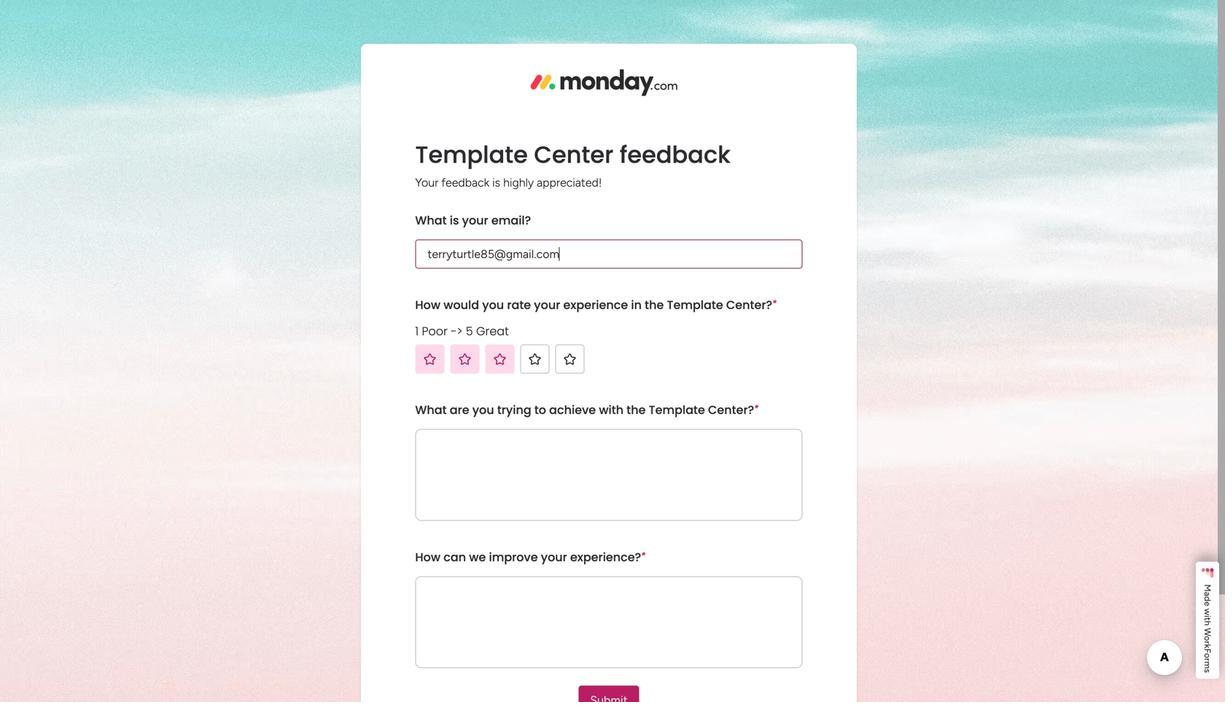 Task type: vqa. For each thing, say whether or not it's contained in the screenshot.
the topmost What
yes



Task type: locate. For each thing, give the bounding box(es) containing it.
* inside the how would you rate your experience in the template center? *
[[773, 298, 777, 309]]

the right with
[[627, 402, 646, 418]]

your
[[462, 212, 489, 229], [534, 297, 561, 313], [541, 549, 568, 566]]

0 vertical spatial your
[[462, 212, 489, 229]]

1 vertical spatial o
[[1203, 654, 1214, 659]]

1 what from the top
[[415, 212, 447, 229]]

1 vertical spatial the
[[627, 402, 646, 418]]

1 vertical spatial is
[[450, 212, 459, 229]]

d
[[1203, 597, 1214, 602]]

o
[[1203, 637, 1214, 642], [1203, 654, 1214, 659]]

experience?
[[571, 549, 642, 566]]

0 vertical spatial is
[[493, 176, 501, 190]]

how for how can we improve your experience?
[[415, 549, 441, 566]]

4 what is your email? group from the top
[[415, 539, 803, 686]]

how for how would you rate your experience in the template center?
[[415, 297, 441, 313]]

1 how from the top
[[415, 297, 441, 313]]

r up f
[[1203, 642, 1214, 645]]

your right rate
[[534, 297, 561, 313]]

m a d e w i t h w o r k f o r m s button
[[1197, 562, 1220, 679]]

3 image
[[493, 352, 507, 367]]

achieve
[[550, 402, 596, 418]]

1 horizontal spatial feedback
[[620, 139, 731, 171]]

is left "email?"
[[450, 212, 459, 229]]

your left "email?"
[[462, 212, 489, 229]]

0 vertical spatial r
[[1203, 642, 1214, 645]]

2 what is your email? group from the top
[[415, 286, 803, 391]]

you right are
[[473, 402, 494, 418]]

how left can
[[415, 549, 441, 566]]

0 vertical spatial you
[[483, 297, 504, 313]]

>
[[457, 323, 463, 340]]

you left rate
[[483, 297, 504, 313]]

what is your email? group containing what is your email?
[[415, 202, 803, 286]]

what are you trying to achieve with the template center? *
[[415, 402, 759, 418]]

3 what is your email? group from the top
[[415, 391, 803, 539]]

can
[[444, 549, 466, 566]]

appreciated!
[[537, 176, 602, 190]]

2 o from the top
[[1203, 654, 1214, 659]]

r down f
[[1203, 659, 1214, 662]]

are
[[450, 402, 470, 418]]

what left are
[[415, 402, 447, 418]]

what is your email? group containing how can we improve your experience?
[[415, 539, 803, 686]]

the
[[645, 297, 664, 313], [627, 402, 646, 418]]

s
[[1203, 669, 1214, 674]]

in
[[631, 297, 642, 313]]

center?
[[727, 297, 773, 313], [709, 402, 755, 418]]

the right in
[[645, 297, 664, 313]]

0 vertical spatial how
[[415, 297, 441, 313]]

would
[[444, 297, 479, 313]]

poor
[[422, 323, 448, 340]]

template for how would you rate your experience in the template center?
[[667, 297, 724, 313]]

0 vertical spatial o
[[1203, 637, 1214, 642]]

0 vertical spatial what
[[415, 212, 447, 229]]

1 horizontal spatial *
[[755, 403, 759, 414]]

you
[[483, 297, 504, 313], [473, 402, 494, 418]]

to
[[535, 402, 547, 418]]

w
[[1203, 609, 1214, 616]]

1 vertical spatial template
[[667, 297, 724, 313]]

0 vertical spatial the
[[645, 297, 664, 313]]

how
[[415, 297, 441, 313], [415, 549, 441, 566]]

how would you rate your experience in the template center? *
[[415, 297, 777, 313]]

what
[[415, 212, 447, 229], [415, 402, 447, 418]]

rate
[[507, 297, 531, 313]]

o up m
[[1203, 654, 1214, 659]]

*
[[773, 298, 777, 309], [755, 403, 759, 414], [642, 550, 646, 561]]

1 r from the top
[[1203, 642, 1214, 645]]

1 vertical spatial what
[[415, 402, 447, 418]]

2 vertical spatial your
[[541, 549, 568, 566]]

What are you trying to achieve with the Template Center? text field
[[415, 429, 803, 521]]

2 what from the top
[[415, 402, 447, 418]]

1 vertical spatial feedback
[[442, 176, 490, 190]]

a
[[1203, 592, 1214, 597]]

you for trying
[[473, 402, 494, 418]]

1 vertical spatial center?
[[709, 402, 755, 418]]

template right in
[[667, 297, 724, 313]]

h
[[1203, 621, 1214, 626]]

0 vertical spatial *
[[773, 298, 777, 309]]

2 horizontal spatial *
[[773, 298, 777, 309]]

5 image
[[563, 352, 577, 367]]

1 vertical spatial you
[[473, 402, 494, 418]]

template
[[415, 139, 528, 171], [667, 297, 724, 313], [649, 402, 706, 418]]

2 vertical spatial template
[[649, 402, 706, 418]]

* inside "what are you trying to achieve with the template center? *"
[[755, 403, 759, 414]]

center? for how would you rate your experience in the template center?
[[727, 297, 773, 313]]

name text field
[[415, 240, 803, 269]]

1 vertical spatial r
[[1203, 659, 1214, 662]]

1 vertical spatial *
[[755, 403, 759, 414]]

2 vertical spatial *
[[642, 550, 646, 561]]

how up poor
[[415, 297, 441, 313]]

what for what is your email?
[[415, 212, 447, 229]]

form logo image
[[513, 55, 706, 110]]

0 vertical spatial center?
[[727, 297, 773, 313]]

experience
[[564, 297, 628, 313]]

1 vertical spatial how
[[415, 549, 441, 566]]

1 what is your email? group from the top
[[415, 202, 803, 286]]

2 how from the top
[[415, 549, 441, 566]]

0 vertical spatial template
[[415, 139, 528, 171]]

what is your email? group
[[415, 202, 803, 286], [415, 286, 803, 391], [415, 391, 803, 539], [415, 539, 803, 686]]

feedback
[[620, 139, 731, 171], [442, 176, 490, 190]]

template up the your on the left of page
[[415, 139, 528, 171]]

0 horizontal spatial *
[[642, 550, 646, 561]]

email?
[[492, 212, 531, 229]]

w
[[1203, 628, 1214, 637]]

m
[[1203, 585, 1214, 592]]

o up k
[[1203, 637, 1214, 642]]

k
[[1203, 645, 1214, 649]]

with
[[599, 402, 624, 418]]

is
[[493, 176, 501, 190], [450, 212, 459, 229]]

1 horizontal spatial is
[[493, 176, 501, 190]]

r
[[1203, 642, 1214, 645], [1203, 659, 1214, 662]]

template right with
[[649, 402, 706, 418]]

what down the your on the left of page
[[415, 212, 447, 229]]

f
[[1203, 649, 1214, 654]]

* for how would you rate your experience in the template center?
[[773, 298, 777, 309]]

is left highly
[[493, 176, 501, 190]]

1 o from the top
[[1203, 637, 1214, 642]]

your right improve
[[541, 549, 568, 566]]

1 vertical spatial your
[[534, 297, 561, 313]]



Task type: describe. For each thing, give the bounding box(es) containing it.
template inside template center feedback your feedback is highly appreciated!
[[415, 139, 528, 171]]

how can we improve your experience? *
[[415, 549, 646, 566]]

what is your email?
[[415, 212, 531, 229]]

improve
[[489, 549, 538, 566]]

5
[[466, 323, 473, 340]]

2 r from the top
[[1203, 659, 1214, 662]]

your for improve
[[541, 549, 568, 566]]

1 image
[[423, 352, 437, 367]]

1
[[415, 323, 419, 340]]

is inside template center feedback your feedback is highly appreciated!
[[493, 176, 501, 190]]

your for rate
[[534, 297, 561, 313]]

0 horizontal spatial feedback
[[442, 176, 490, 190]]

trying
[[498, 402, 532, 418]]

the for in
[[645, 297, 664, 313]]

-
[[451, 323, 457, 340]]

center
[[534, 139, 614, 171]]

0 horizontal spatial is
[[450, 212, 459, 229]]

the for with
[[627, 402, 646, 418]]

e
[[1203, 602, 1214, 607]]

t
[[1203, 618, 1214, 621]]

How can we improve your experience? text field
[[415, 577, 803, 669]]

template for what are you trying to achieve with the template center?
[[649, 402, 706, 418]]

m
[[1203, 662, 1214, 669]]

what for what are you trying to achieve with the template center? *
[[415, 402, 447, 418]]

2 image
[[458, 352, 472, 367]]

template center feedback your feedback is highly appreciated!
[[415, 139, 731, 190]]

m a d e w i t h w o r k f o r m s
[[1203, 585, 1214, 674]]

great
[[476, 323, 509, 340]]

* for what are you trying to achieve with the template center?
[[755, 403, 759, 414]]

1 poor -> 5 great
[[415, 323, 509, 340]]

* inside how can we improve your experience? *
[[642, 550, 646, 561]]

what is your email? group containing what are you trying to achieve with the template center?
[[415, 391, 803, 539]]

you for rate
[[483, 297, 504, 313]]

what is your email? group containing how would you rate your experience in the template center?
[[415, 286, 803, 391]]

your
[[415, 176, 439, 190]]

how would you rate your experience in the template center? list
[[415, 345, 608, 374]]

4 image
[[528, 352, 542, 367]]

center? for what are you trying to achieve with the template center?
[[709, 402, 755, 418]]

i
[[1203, 616, 1214, 618]]

0 vertical spatial feedback
[[620, 139, 731, 171]]

we
[[469, 549, 486, 566]]

highly
[[504, 176, 534, 190]]

form form
[[0, 0, 1226, 703]]



